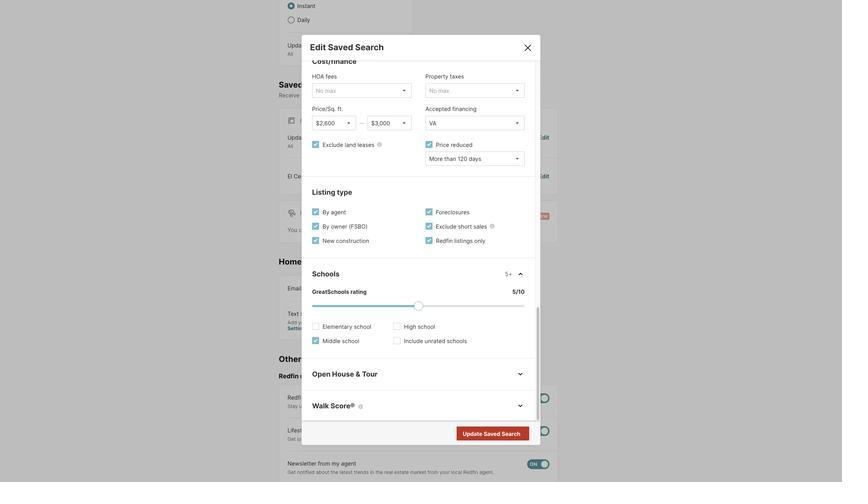 Task type: describe. For each thing, give the bounding box(es) containing it.
my
[[332, 460, 340, 467]]

resources.
[[426, 436, 450, 442]]

estate
[[394, 469, 409, 475]]

sale
[[313, 117, 327, 124]]

accepted financing
[[425, 105, 477, 112]]

local inside lifestyle & tips get local insights, home improvement tips, style and design resources.
[[297, 436, 308, 442]]

get inside lifestyle & tips get local insights, home improvement tips, style and design resources.
[[288, 436, 296, 442]]

2 update types all from the top
[[288, 134, 323, 149]]

by for by agent
[[323, 209, 329, 216]]

leases
[[358, 141, 374, 148]]

score®
[[331, 402, 355, 410]]

cerrito
[[294, 173, 312, 180]]

& inside the edit saved search 'dialog'
[[356, 370, 360, 378]]

newsletter
[[288, 460, 316, 467]]

for for for rent
[[300, 210, 311, 217]]

.
[[442, 226, 443, 233]]

instant
[[297, 2, 315, 9]]

1 all from the top
[[288, 51, 293, 57]]

for
[[415, 226, 422, 233]]

/10
[[516, 288, 525, 295]]

date
[[312, 403, 323, 409]]

notifications
[[319, 92, 351, 99]]

you can create saved searches while searching for rentals .
[[288, 226, 443, 233]]

school for middle school
[[342, 337, 359, 344]]

edit for edit saved search
[[310, 42, 326, 52]]

saved up cost/finance
[[328, 42, 353, 52]]

redfin inside newsletter from my agent get notified about the latest trends in the real estate market from your local redfin agent.
[[463, 469, 478, 475]]

get inside newsletter from my agent get notified about the latest trends in the real estate market from your local redfin agent.
[[288, 469, 296, 475]]

high school
[[404, 323, 435, 330]]

up
[[299, 403, 305, 409]]

sell
[[429, 403, 436, 409]]

(sms)
[[300, 310, 317, 317]]

0 horizontal spatial and
[[364, 403, 372, 409]]

latest
[[340, 469, 353, 475]]

exclude short sales
[[436, 223, 487, 230]]

or
[[423, 403, 427, 409]]

1 update types all from the top
[[288, 42, 323, 57]]

middle school
[[323, 337, 359, 344]]

exclude for exclude short sales
[[436, 223, 457, 230]]

listing
[[312, 188, 335, 196]]

new
[[323, 237, 335, 244]]

2 horizontal spatial and
[[458, 403, 466, 409]]

edit button for update types
[[539, 133, 549, 149]]

update saved search
[[463, 430, 521, 437]]

notified
[[297, 469, 315, 475]]

1 the from the left
[[331, 469, 338, 475]]

property taxes
[[425, 73, 464, 80]]

on for news
[[324, 403, 330, 409]]

tours
[[304, 257, 324, 267]]

no for no emails
[[484, 173, 492, 180]]

list box up ft.
[[312, 83, 411, 98]]

saved up new
[[328, 226, 345, 233]]

hoa fees
[[312, 73, 337, 80]]

update inside update saved search button
[[463, 430, 482, 437]]

only
[[474, 237, 485, 244]]

real
[[384, 469, 393, 475]]

account
[[350, 319, 370, 325]]

price/sq. ft.
[[312, 105, 343, 112]]

price/sq.
[[312, 105, 336, 112]]

emails for no emails
[[494, 173, 510, 180]]

5 /10
[[512, 288, 525, 295]]

tools
[[351, 403, 362, 409]]

listing type
[[312, 188, 352, 196]]

agent inside newsletter from my agent get notified about the latest trends in the real estate market from your local redfin agent.
[[341, 460, 356, 467]]

home
[[330, 436, 343, 442]]

1 types from the top
[[308, 42, 323, 49]]

open house & tour
[[312, 370, 378, 378]]

edit button for no emails
[[539, 172, 549, 180]]

listings
[[454, 237, 473, 244]]

for sale
[[300, 117, 327, 124]]

1 vertical spatial searches
[[346, 226, 371, 233]]

settings
[[288, 325, 308, 331]]

an
[[499, 403, 505, 409]]

greatschools
[[312, 288, 349, 295]]

home,
[[442, 403, 456, 409]]

redfin for redfin news stay up to date on redfin's tools and features, how to buy or sell a home, and connect with an agent.
[[288, 394, 304, 401]]

redfin for redfin listings only
[[436, 237, 453, 244]]

update saved search button
[[457, 427, 529, 441]]

house
[[332, 370, 354, 378]]

elementary
[[323, 323, 352, 330]]

5+
[[505, 270, 512, 277]]

open house & tour link
[[312, 369, 525, 379]]

your inside newsletter from my agent get notified about the latest trends in the real estate market from your local redfin agent.
[[440, 469, 450, 475]]

0 horizontal spatial from
[[318, 460, 330, 467]]

(fsbo)
[[349, 223, 368, 230]]

agent. inside newsletter from my agent get notified about the latest trends in the real estate market from your local redfin agent.
[[479, 469, 494, 475]]

for for for sale
[[300, 117, 311, 124]]

school for high school
[[418, 323, 435, 330]]

rent
[[313, 210, 327, 217]]

greatschools rating
[[312, 288, 367, 295]]

phone
[[310, 319, 324, 325]]

2 all from the top
[[288, 143, 293, 149]]

no for no results
[[492, 431, 500, 438]]

create
[[310, 226, 327, 233]]

redfin listings only
[[436, 237, 485, 244]]

2 types from the top
[[308, 134, 323, 141]]

search for edit saved search
[[355, 42, 384, 52]]

ft.
[[338, 105, 343, 112]]

land
[[345, 141, 356, 148]]

list box down financing
[[425, 116, 525, 130]]

high
[[404, 323, 416, 330]]

exclude land leases
[[323, 141, 374, 148]]

agent inside the edit saved search 'dialog'
[[331, 209, 346, 216]]

market
[[410, 469, 426, 475]]

price reduced
[[436, 141, 473, 148]]



Task type: locate. For each thing, give the bounding box(es) containing it.
the
[[331, 469, 338, 475], [375, 469, 383, 475]]

include
[[404, 337, 423, 344]]

walk score® link
[[312, 401, 525, 411]]

1 vertical spatial by
[[323, 223, 329, 230]]

1 vertical spatial emails
[[303, 354, 329, 364]]

&
[[356, 370, 360, 378], [311, 427, 315, 434]]

edit saved search element
[[310, 42, 515, 52]]

0 horizontal spatial search
[[355, 42, 384, 52]]

0 vertical spatial edit
[[310, 42, 326, 52]]

no results button
[[484, 427, 528, 441]]

edit inside 'dialog'
[[310, 42, 326, 52]]

on right based
[[370, 92, 377, 99]]

1 horizontal spatial from
[[428, 469, 438, 475]]

update down for sale
[[288, 134, 307, 141]]

0 vertical spatial update
[[288, 42, 307, 49]]

your inside saved searches receive timely notifications based on your preferred search filters.
[[379, 92, 390, 99]]

tour
[[362, 370, 378, 378]]

buy
[[413, 403, 421, 409]]

1 horizontal spatial on
[[370, 92, 377, 99]]

to right up
[[306, 403, 311, 409]]

& left tips
[[311, 427, 315, 434]]

hoa
[[312, 73, 324, 80]]

2 vertical spatial update
[[463, 430, 482, 437]]

emails
[[494, 173, 510, 180], [303, 354, 329, 364]]

preferred
[[392, 92, 416, 99]]

list box
[[312, 83, 411, 98], [425, 83, 525, 98], [312, 116, 356, 130], [367, 116, 411, 130], [425, 116, 525, 130], [425, 151, 525, 166]]

5
[[512, 288, 516, 295]]

0 horizontal spatial your
[[298, 319, 308, 325]]

get down 'lifestyle'
[[288, 436, 296, 442]]

1 vertical spatial for
[[300, 210, 311, 217]]

1 vertical spatial no
[[492, 431, 500, 438]]

0 vertical spatial by
[[323, 209, 329, 216]]

while
[[372, 226, 386, 233]]

redfin for redfin updates
[[279, 373, 299, 380]]

1 vertical spatial get
[[288, 469, 296, 475]]

agent. inside redfin news stay up to date on redfin's tools and features, how to buy or sell a home, and connect with an agent.
[[506, 403, 520, 409]]

reduced
[[451, 141, 473, 148]]

list box down ft.
[[312, 116, 356, 130]]

1 get from the top
[[288, 436, 296, 442]]

redfin
[[436, 237, 453, 244], [279, 373, 299, 380], [288, 394, 304, 401], [463, 469, 478, 475]]

for left sale
[[300, 117, 311, 124]]

to
[[306, 403, 311, 409], [407, 403, 411, 409]]

on for searches
[[370, 92, 377, 99]]

by for by owner (fsbo)
[[323, 223, 329, 230]]

0 horizontal spatial to
[[306, 403, 311, 409]]

—
[[359, 120, 364, 126]]

0 vertical spatial local
[[297, 436, 308, 442]]

by
[[323, 209, 329, 216], [323, 223, 329, 230]]

1 horizontal spatial local
[[451, 469, 462, 475]]

1 horizontal spatial to
[[407, 403, 411, 409]]

other emails
[[279, 354, 329, 364]]

to left buy on the bottom of the page
[[407, 403, 411, 409]]

lifestyle & tips get local insights, home improvement tips, style and design resources.
[[288, 427, 450, 442]]

types up cost/finance
[[308, 42, 323, 49]]

0 horizontal spatial searches
[[305, 80, 342, 90]]

local inside newsletter from my agent get notified about the latest trends in the real estate market from your local redfin agent.
[[451, 469, 462, 475]]

timely
[[301, 92, 317, 99]]

1 horizontal spatial your
[[379, 92, 390, 99]]

types down for sale
[[308, 134, 323, 141]]

2 the from the left
[[375, 469, 383, 475]]

1
[[326, 173, 329, 180]]

1 vertical spatial edit
[[539, 134, 549, 141]]

1 vertical spatial types
[[308, 134, 323, 141]]

on right date at the bottom
[[324, 403, 330, 409]]

edit
[[310, 42, 326, 52], [539, 134, 549, 141], [539, 173, 549, 180]]

searches up notifications
[[305, 80, 342, 90]]

agent up owner
[[331, 209, 346, 216]]

test
[[313, 173, 325, 180]]

your
[[379, 92, 390, 99], [298, 319, 308, 325], [440, 469, 450, 475]]

searching
[[388, 226, 413, 233]]

2 to from the left
[[407, 403, 411, 409]]

based
[[353, 92, 369, 99]]

list box down the reduced
[[425, 151, 525, 166]]

no emails
[[484, 173, 510, 180]]

0 vertical spatial update types all
[[288, 42, 323, 57]]

1 horizontal spatial the
[[375, 469, 383, 475]]

None range field
[[312, 301, 525, 311]]

exclude for exclude land leases
[[323, 141, 343, 148]]

0 vertical spatial &
[[356, 370, 360, 378]]

school right "high"
[[418, 323, 435, 330]]

0 vertical spatial your
[[379, 92, 390, 99]]

price
[[436, 141, 449, 148]]

1 vertical spatial your
[[298, 319, 308, 325]]

a
[[438, 403, 441, 409]]

1 horizontal spatial exclude
[[436, 223, 457, 230]]

0 horizontal spatial emails
[[303, 354, 329, 364]]

on inside saved searches receive timely notifications based on your preferred search filters.
[[370, 92, 377, 99]]

1 vertical spatial from
[[428, 469, 438, 475]]

edit for edit button for update types
[[539, 134, 549, 141]]

trends
[[354, 469, 369, 475]]

search for update saved search
[[502, 430, 521, 437]]

the down my
[[331, 469, 338, 475]]

with
[[488, 403, 498, 409]]

emails for other emails
[[303, 354, 329, 364]]

searches inside saved searches receive timely notifications based on your preferred search filters.
[[305, 80, 342, 90]]

update types all
[[288, 42, 323, 57], [288, 134, 323, 149]]

update types all down daily
[[288, 42, 323, 57]]

saved inside saved searches receive timely notifications based on your preferred search filters.
[[279, 80, 303, 90]]

2 edit button from the top
[[539, 172, 549, 180]]

for left 'rent'
[[300, 210, 311, 217]]

update types all down for sale
[[288, 134, 323, 149]]

redfin inside redfin news stay up to date on redfin's tools and features, how to buy or sell a home, and connect with an agent.
[[288, 394, 304, 401]]

0 vertical spatial emails
[[494, 173, 510, 180]]

1 horizontal spatial searches
[[346, 226, 371, 233]]

school for elementary school
[[354, 323, 371, 330]]

and right tools
[[364, 403, 372, 409]]

taxes
[[450, 73, 464, 80]]

newsletter from my agent get notified about the latest trends in the real estate market from your local redfin agent.
[[288, 460, 494, 475]]

0 horizontal spatial &
[[311, 427, 315, 434]]

update
[[288, 42, 307, 49], [288, 134, 307, 141], [463, 430, 482, 437]]

fees
[[326, 73, 337, 80]]

0 horizontal spatial the
[[331, 469, 338, 475]]

account settings
[[288, 319, 370, 331]]

1 vertical spatial on
[[324, 403, 330, 409]]

exclude down foreclosures
[[436, 223, 457, 230]]

update down connect
[[463, 430, 482, 437]]

update down daily option
[[288, 42, 307, 49]]

no
[[484, 173, 492, 180], [492, 431, 500, 438]]

open
[[312, 370, 331, 378]]

by owner (fsbo)
[[323, 223, 368, 230]]

saved inside button
[[484, 430, 500, 437]]

1 vertical spatial local
[[451, 469, 462, 475]]

none range field inside the edit saved search 'dialog'
[[312, 301, 525, 311]]

agent
[[331, 209, 346, 216], [341, 460, 356, 467]]

cost/finance
[[312, 57, 357, 65]]

1 vertical spatial &
[[311, 427, 315, 434]]

on inside redfin news stay up to date on redfin's tools and features, how to buy or sell a home, and connect with an agent.
[[324, 403, 330, 409]]

foreclosures
[[436, 209, 470, 216]]

1 edit button from the top
[[539, 133, 549, 149]]

Instant radio
[[288, 2, 294, 9]]

stay
[[288, 403, 298, 409]]

saved left results
[[484, 430, 500, 437]]

connect
[[468, 403, 486, 409]]

1 vertical spatial search
[[502, 430, 521, 437]]

school down elementary school
[[342, 337, 359, 344]]

exclude left land
[[323, 141, 343, 148]]

1 by from the top
[[323, 209, 329, 216]]

agent up the latest
[[341, 460, 356, 467]]

0 horizontal spatial agent.
[[479, 469, 494, 475]]

1 vertical spatial update
[[288, 134, 307, 141]]

1 horizontal spatial search
[[502, 430, 521, 437]]

list box up financing
[[425, 83, 525, 98]]

1 vertical spatial all
[[288, 143, 293, 149]]

by left owner
[[323, 223, 329, 230]]

0 horizontal spatial no
[[484, 173, 492, 180]]

your right market
[[440, 469, 450, 475]]

style
[[387, 436, 398, 442]]

type
[[337, 188, 352, 196]]

and right home,
[[458, 403, 466, 409]]

1 vertical spatial agent
[[341, 460, 356, 467]]

from right market
[[428, 469, 438, 475]]

edit saved search dialog
[[302, 0, 540, 445]]

0 vertical spatial agent.
[[506, 403, 520, 409]]

0 vertical spatial searches
[[305, 80, 342, 90]]

design
[[409, 436, 425, 442]]

0 vertical spatial in
[[345, 319, 349, 325]]

local
[[297, 436, 308, 442], [451, 469, 462, 475]]

the left real
[[375, 469, 383, 475]]

0 vertical spatial get
[[288, 436, 296, 442]]

1 horizontal spatial agent.
[[506, 403, 520, 409]]

features,
[[374, 403, 394, 409]]

walk
[[312, 402, 329, 410]]

middle
[[323, 337, 340, 344]]

2 for from the top
[[300, 210, 311, 217]]

1 horizontal spatial &
[[356, 370, 360, 378]]

on
[[370, 92, 377, 99], [324, 403, 330, 409]]

how
[[396, 403, 405, 409]]

list box right —
[[367, 116, 411, 130]]

0 horizontal spatial local
[[297, 436, 308, 442]]

in inside newsletter from my agent get notified about the latest trends in the real estate market from your local redfin agent.
[[370, 469, 374, 475]]

walk score®
[[312, 402, 355, 410]]

about
[[316, 469, 329, 475]]

searches up construction
[[346, 226, 371, 233]]

construction
[[336, 237, 369, 244]]

0 vertical spatial types
[[308, 42, 323, 49]]

0 vertical spatial edit button
[[539, 133, 549, 149]]

saved up 'receive'
[[279, 80, 303, 90]]

in right number
[[345, 319, 349, 325]]

for
[[300, 117, 311, 124], [300, 210, 311, 217]]

0 vertical spatial agent
[[331, 209, 346, 216]]

all up el
[[288, 143, 293, 149]]

redfin inside the edit saved search 'dialog'
[[436, 237, 453, 244]]

tips
[[316, 427, 326, 434]]

new construction
[[323, 237, 369, 244]]

1 horizontal spatial and
[[399, 436, 408, 442]]

account settings link
[[288, 319, 370, 331]]

from up about
[[318, 460, 330, 467]]

school right elementary
[[354, 323, 371, 330]]

0 vertical spatial from
[[318, 460, 330, 467]]

2 get from the top
[[288, 469, 296, 475]]

0 vertical spatial on
[[370, 92, 377, 99]]

lifestyle
[[288, 427, 310, 434]]

0 vertical spatial for
[[300, 117, 311, 124]]

results
[[501, 431, 520, 438]]

no inside button
[[492, 431, 500, 438]]

None checkbox
[[527, 393, 549, 403], [527, 426, 549, 436], [527, 459, 549, 469], [527, 393, 549, 403], [527, 426, 549, 436], [527, 459, 549, 469]]

0 horizontal spatial in
[[345, 319, 349, 325]]

0 vertical spatial exclude
[[323, 141, 343, 148]]

0 vertical spatial no
[[484, 173, 492, 180]]

news
[[306, 394, 320, 401]]

el cerrito test 1
[[288, 173, 329, 180]]

1 horizontal spatial no
[[492, 431, 500, 438]]

other
[[279, 354, 301, 364]]

by agent
[[323, 209, 346, 216]]

& inside lifestyle & tips get local insights, home improvement tips, style and design resources.
[[311, 427, 315, 434]]

Daily radio
[[288, 16, 294, 23]]

redfin's
[[331, 403, 350, 409]]

2 by from the top
[[323, 223, 329, 230]]

text
[[288, 310, 299, 317]]

edit button
[[539, 133, 549, 149], [539, 172, 549, 180]]

all down daily option
[[288, 51, 293, 57]]

1 to from the left
[[306, 403, 311, 409]]

rentals
[[424, 226, 442, 233]]

your up settings at bottom left
[[298, 319, 308, 325]]

1 vertical spatial agent.
[[479, 469, 494, 475]]

1 for from the top
[[300, 117, 311, 124]]

2 vertical spatial edit
[[539, 173, 549, 180]]

0 vertical spatial search
[[355, 42, 384, 52]]

accepted
[[425, 105, 451, 112]]

by up the create
[[323, 209, 329, 216]]

daily
[[297, 16, 310, 23]]

1 vertical spatial update types all
[[288, 134, 323, 149]]

property
[[425, 73, 448, 80]]

and inside lifestyle & tips get local insights, home improvement tips, style and design resources.
[[399, 436, 408, 442]]

1 vertical spatial in
[[370, 469, 374, 475]]

& left tour
[[356, 370, 360, 378]]

0 vertical spatial all
[[288, 51, 293, 57]]

2 vertical spatial your
[[440, 469, 450, 475]]

edit saved search
[[310, 42, 384, 52]]

in right trends
[[370, 469, 374, 475]]

your left the preferred
[[379, 92, 390, 99]]

1 horizontal spatial emails
[[494, 173, 510, 180]]

0 horizontal spatial exclude
[[323, 141, 343, 148]]

2 horizontal spatial your
[[440, 469, 450, 475]]

saved searches receive timely notifications based on your preferred search filters.
[[279, 80, 454, 99]]

and right style
[[399, 436, 408, 442]]

search inside update saved search button
[[502, 430, 521, 437]]

0 horizontal spatial on
[[324, 403, 330, 409]]

add your phone number in
[[288, 319, 350, 325]]

1 horizontal spatial in
[[370, 469, 374, 475]]

search
[[355, 42, 384, 52], [502, 430, 521, 437]]

owner
[[331, 223, 347, 230]]

no results
[[492, 431, 520, 438]]

1 vertical spatial edit button
[[539, 172, 549, 180]]

edit for edit button for no emails
[[539, 173, 549, 180]]

get down the newsletter
[[288, 469, 296, 475]]

1 vertical spatial exclude
[[436, 223, 457, 230]]

unrated
[[425, 337, 445, 344]]

types
[[308, 42, 323, 49], [308, 134, 323, 141]]

home tours
[[279, 257, 324, 267]]



Task type: vqa. For each thing, say whether or not it's contained in the screenshot.
the account settings link
yes



